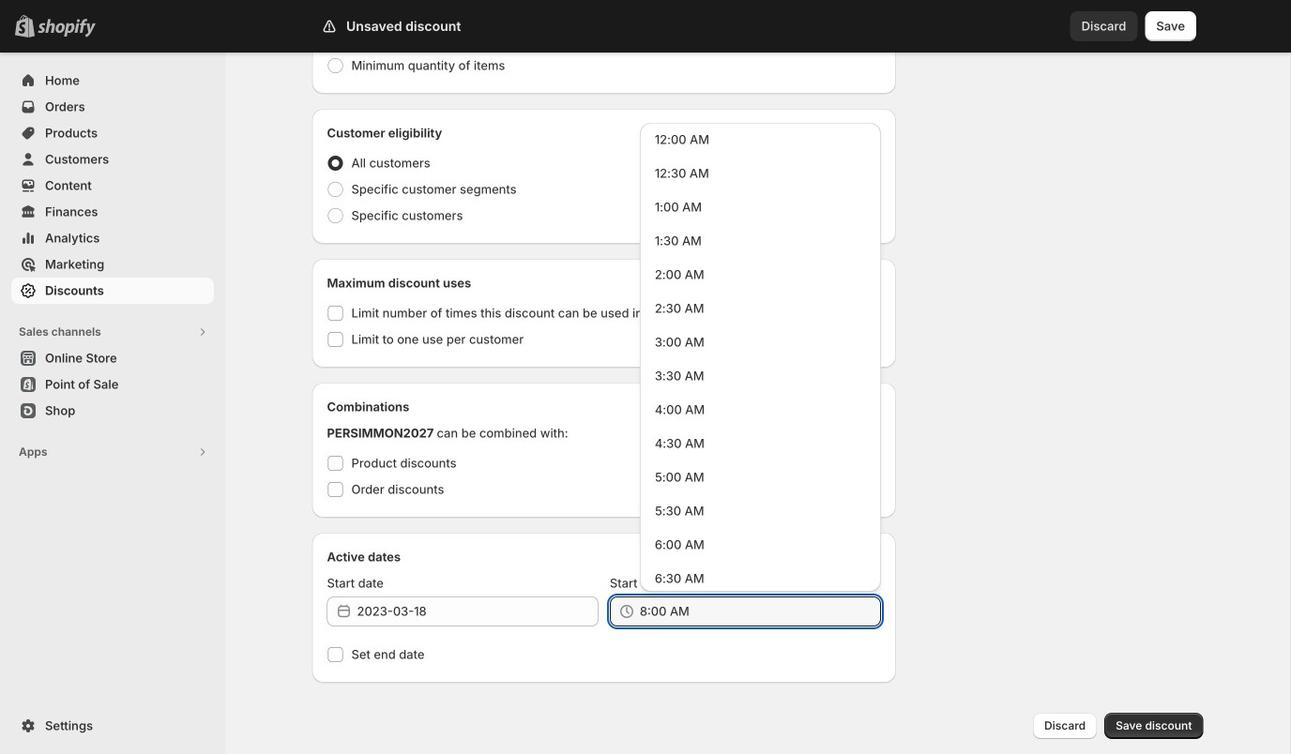 Task type: vqa. For each thing, say whether or not it's contained in the screenshot.
of
no



Task type: describe. For each thing, give the bounding box(es) containing it.
YYYY-MM-DD text field
[[357, 597, 599, 627]]



Task type: locate. For each thing, give the bounding box(es) containing it.
shopify image
[[38, 19, 96, 37]]

list box
[[640, 123, 882, 755]]

Enter time text field
[[640, 597, 882, 627]]



